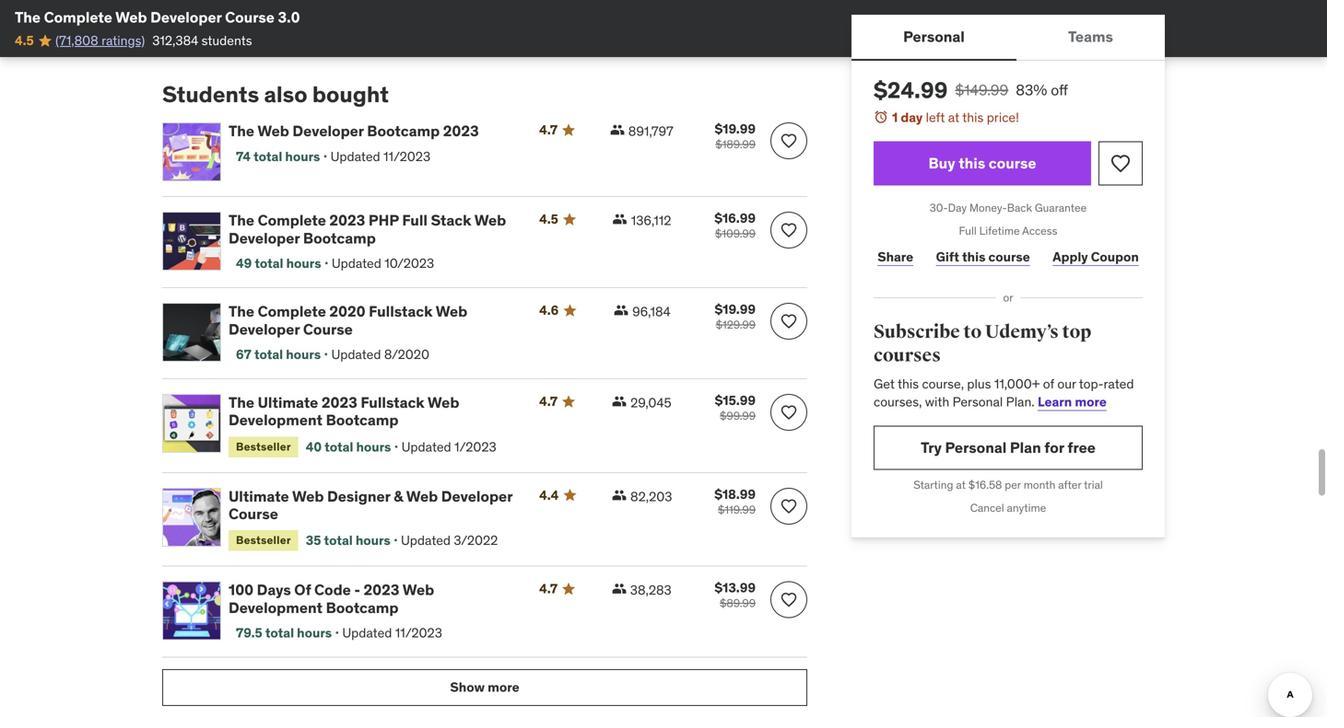 Task type: describe. For each thing, give the bounding box(es) containing it.
bootcamp inside the ultimate 2023 fullstack web development bootcamp
[[326, 411, 399, 430]]

access
[[1022, 224, 1058, 238]]

try personal plan for free link
[[874, 426, 1143, 470]]

for
[[1045, 439, 1064, 457]]

$19.99 $129.99
[[715, 301, 756, 332]]

complete for web
[[44, 8, 112, 27]]

subscribe to udemy's top courses
[[874, 321, 1092, 367]]

also
[[264, 80, 307, 108]]

312,384 students
[[152, 32, 252, 49]]

3/2022
[[454, 533, 498, 549]]

10/2023
[[385, 255, 434, 272]]

xsmall image for web
[[614, 303, 629, 318]]

developer inside ultimate web designer & web developer course
[[441, 487, 513, 506]]

xsmall image for ultimate web designer & web developer course
[[612, 488, 627, 503]]

anytime
[[1007, 501, 1046, 515]]

1/2023
[[454, 439, 497, 456]]

complete for 2020
[[258, 302, 326, 321]]

report button
[[281, 1, 321, 19]]

updated 11/2023 for bootcamp
[[331, 148, 431, 165]]

this for gift
[[962, 249, 986, 265]]

updated 8/2020
[[331, 347, 429, 363]]

alarm image
[[874, 110, 889, 124]]

top-
[[1079, 376, 1104, 392]]

11,000+
[[994, 376, 1040, 392]]

plan
[[1010, 439, 1041, 457]]

4.7 for the web developer bootcamp 2023
[[539, 122, 558, 138]]

learn
[[1038, 394, 1072, 410]]

30-
[[930, 201, 948, 215]]

apply
[[1053, 249, 1088, 265]]

cancel
[[970, 501, 1004, 515]]

8/2020
[[384, 347, 429, 363]]

subscribe
[[874, 321, 960, 344]]

the ultimate 2023 fullstack web development bootcamp link
[[229, 394, 517, 430]]

show more button
[[162, 670, 807, 707]]

course for gift this course
[[989, 249, 1030, 265]]

30-day money-back guarantee full lifetime access
[[930, 201, 1087, 238]]

2023 up the stack on the top of page
[[443, 122, 479, 141]]

mark as helpful image
[[194, 1, 213, 20]]

4.4
[[539, 487, 559, 504]]

updated left the '1/2023'
[[402, 439, 451, 456]]

complete for 2023
[[258, 211, 326, 230]]

total right 35
[[324, 533, 353, 549]]

development inside the ultimate 2023 fullstack web development bootcamp
[[229, 411, 323, 430]]

designer
[[327, 487, 390, 506]]

40 total hours
[[306, 439, 391, 456]]

$24.99 $149.99 83% off
[[874, 76, 1068, 104]]

(71,808
[[55, 32, 98, 49]]

this for get
[[898, 376, 919, 392]]

fullstack for bootcamp
[[361, 394, 425, 412]]

personal inside get this course, plus 11,000+ of our top-rated courses, with personal plan.
[[953, 394, 1003, 410]]

updated for fullstack
[[331, 347, 381, 363]]

891,797
[[628, 123, 674, 140]]

100
[[229, 581, 254, 600]]

gift this course
[[936, 249, 1030, 265]]

$99.99
[[720, 409, 756, 424]]

$15.99
[[715, 393, 756, 409]]

show
[[450, 680, 485, 696]]

-
[[354, 581, 360, 600]]

at inside starting at $16.58 per month after trial cancel anytime
[[956, 478, 966, 493]]

personal inside personal button
[[903, 27, 965, 46]]

$19.99 for the web developer bootcamp 2023
[[715, 121, 756, 137]]

82,203
[[630, 489, 672, 505]]

back
[[1007, 201, 1032, 215]]

$19.99 for the complete 2020 fullstack web developer course
[[715, 301, 756, 318]]

xsmall image for the complete 2023 php full stack web developer bootcamp
[[613, 212, 627, 227]]

guarantee
[[1035, 201, 1087, 215]]

11/2023 for 100 days of code - 2023 web development bootcamp
[[395, 625, 442, 642]]

with
[[925, 394, 950, 410]]

the for the complete 2020 fullstack web developer course
[[229, 302, 254, 321]]

$89.99
[[720, 597, 756, 611]]

lifetime
[[979, 224, 1020, 238]]

the web developer bootcamp 2023 link
[[229, 122, 517, 141]]

starting
[[914, 478, 953, 493]]

100 days of code - 2023 web development bootcamp link
[[229, 581, 517, 618]]

the ultimate 2023 fullstack web development bootcamp
[[229, 394, 459, 430]]

teams
[[1068, 27, 1113, 46]]

updated for code
[[342, 625, 392, 642]]

$109.99
[[715, 227, 756, 241]]

xsmall image for 100 days of code - 2023 web development bootcamp
[[612, 582, 627, 597]]

get
[[874, 376, 895, 392]]

49 total hours
[[236, 255, 321, 272]]

personal inside try personal plan for free link
[[945, 439, 1007, 457]]

$129.99
[[716, 318, 756, 332]]

updated left 3/2022
[[401, 533, 451, 549]]

$15.99 $99.99
[[715, 393, 756, 424]]

top
[[1062, 321, 1092, 344]]

development inside 100 days of code - 2023 web development bootcamp
[[229, 599, 323, 618]]

312,384
[[152, 32, 198, 49]]

(71,808 ratings)
[[55, 32, 145, 49]]

learn more
[[1038, 394, 1107, 410]]

try personal plan for free
[[921, 439, 1096, 457]]

the complete 2020 fullstack web developer course
[[229, 302, 468, 339]]

money-
[[970, 201, 1007, 215]]

share
[[878, 249, 914, 265]]

2023 inside the complete 2023 php full stack web developer bootcamp
[[329, 211, 365, 230]]

wishlist image for the complete 2020 fullstack web developer course
[[780, 313, 798, 331]]

the complete 2023 php full stack web developer bootcamp link
[[229, 211, 517, 248]]

the for the complete 2023 php full stack web developer bootcamp
[[229, 211, 254, 230]]

hours down ultimate web designer & web developer course 'link'
[[356, 533, 391, 549]]

total for of
[[265, 625, 294, 642]]

code
[[314, 581, 351, 600]]

bootcamp inside the complete 2023 php full stack web developer bootcamp
[[303, 229, 376, 248]]

off
[[1051, 81, 1068, 100]]

gift this course link
[[932, 239, 1034, 276]]

35 total hours
[[306, 533, 391, 549]]

ultimate inside the ultimate 2023 fullstack web development bootcamp
[[258, 394, 318, 412]]

buy this course
[[929, 154, 1036, 173]]

40
[[306, 439, 322, 456]]

day
[[948, 201, 967, 215]]

day
[[901, 109, 923, 126]]

xsmall image for 2023
[[610, 123, 625, 137]]

teams button
[[1017, 15, 1165, 59]]

bootcamp inside 100 days of code - 2023 web development bootcamp
[[326, 599, 399, 618]]

report
[[281, 2, 321, 18]]



Task type: locate. For each thing, give the bounding box(es) containing it.
course for buy this course
[[989, 154, 1036, 173]]

1 vertical spatial $19.99
[[715, 301, 756, 318]]

4.7 for the ultimate 2023 fullstack web development bootcamp
[[539, 394, 558, 410]]

this right gift
[[962, 249, 986, 265]]

starting at $16.58 per month after trial cancel anytime
[[914, 478, 1103, 515]]

the inside the complete 2020 fullstack web developer course
[[229, 302, 254, 321]]

course up 100
[[229, 505, 278, 524]]

personal up $24.99
[[903, 27, 965, 46]]

developer inside the complete 2023 php full stack web developer bootcamp
[[229, 229, 300, 248]]

11/2023 for the web developer bootcamp 2023
[[383, 148, 431, 165]]

wishlist image for the complete 2023 php full stack web developer bootcamp
[[780, 221, 798, 240]]

more inside button
[[488, 680, 519, 696]]

xsmall image left 136,112
[[613, 212, 627, 227]]

updated down the complete 2020 fullstack web developer course
[[331, 347, 381, 363]]

updated down the web developer bootcamp 2023 at the top left of the page
[[331, 148, 380, 165]]

hours right the 49
[[286, 255, 321, 272]]

0 vertical spatial fullstack
[[369, 302, 433, 321]]

0 horizontal spatial more
[[488, 680, 519, 696]]

11/2023 down the web developer bootcamp 2023 "link"
[[383, 148, 431, 165]]

updated down the complete 2023 php full stack web developer bootcamp
[[332, 255, 381, 272]]

this inside get this course, plus 11,000+ of our top-rated courses, with personal plan.
[[898, 376, 919, 392]]

bootcamp
[[367, 122, 440, 141], [303, 229, 376, 248], [326, 411, 399, 430], [326, 599, 399, 618]]

1 vertical spatial course
[[989, 249, 1030, 265]]

at left $16.58
[[956, 478, 966, 493]]

or
[[1003, 291, 1013, 305]]

79.5 total hours
[[236, 625, 332, 642]]

the for the complete web developer course 3.0
[[15, 8, 41, 27]]

1 vertical spatial more
[[488, 680, 519, 696]]

full inside 30-day money-back guarantee full lifetime access
[[959, 224, 977, 238]]

$13.99 $89.99
[[715, 580, 756, 611]]

$13.99
[[715, 580, 756, 597]]

complete up '67 total hours'
[[258, 302, 326, 321]]

1 vertical spatial complete
[[258, 211, 326, 230]]

more for learn more
[[1075, 394, 1107, 410]]

try
[[921, 439, 942, 457]]

learn more link
[[1038, 394, 1107, 410]]

updated 11/2023
[[331, 148, 431, 165], [342, 625, 442, 642]]

updated 11/2023 down 100 days of code - 2023 web development bootcamp link
[[342, 625, 442, 642]]

0 vertical spatial xsmall image
[[610, 123, 625, 137]]

2 4.7 from the top
[[539, 394, 558, 410]]

the for the ultimate 2023 fullstack web development bootcamp
[[229, 394, 254, 412]]

more right show
[[488, 680, 519, 696]]

bestseller for ultimate web designer & web developer course
[[236, 534, 291, 548]]

course for web
[[229, 505, 278, 524]]

1 vertical spatial bestseller
[[236, 534, 291, 548]]

hours down 100 days of code - 2023 web development bootcamp at the left of page
[[297, 625, 332, 642]]

0 vertical spatial ultimate
[[258, 394, 318, 412]]

tab list
[[852, 15, 1165, 61]]

2 vertical spatial 4.7
[[539, 581, 558, 598]]

35
[[306, 533, 321, 549]]

1 vertical spatial personal
[[953, 394, 1003, 410]]

full inside the complete 2023 php full stack web developer bootcamp
[[402, 211, 428, 230]]

more for show more
[[488, 680, 519, 696]]

3 wishlist image from the top
[[780, 591, 798, 610]]

xsmall image left 96,184 on the top of page
[[614, 303, 629, 318]]

personal
[[903, 27, 965, 46], [953, 394, 1003, 410], [945, 439, 1007, 457]]

mark as unhelpful image
[[239, 1, 257, 20]]

fullstack
[[369, 302, 433, 321], [361, 394, 425, 412]]

the
[[15, 8, 41, 27], [229, 122, 254, 141], [229, 211, 254, 230], [229, 302, 254, 321], [229, 394, 254, 412]]

bestseller left 35
[[236, 534, 291, 548]]

$19.99 $189.99
[[715, 121, 756, 152]]

personal button
[[852, 15, 1017, 59]]

share button
[[874, 239, 917, 276]]

wishlist image for the web developer bootcamp 2023
[[780, 132, 798, 150]]

total for 2023
[[255, 255, 283, 272]]

136,112
[[631, 213, 671, 229]]

buy this course button
[[874, 142, 1091, 186]]

this up courses,
[[898, 376, 919, 392]]

course down lifetime
[[989, 249, 1030, 265]]

web inside the complete 2020 fullstack web developer course
[[436, 302, 468, 321]]

2 $19.99 from the top
[[715, 301, 756, 318]]

2 vertical spatial personal
[[945, 439, 1007, 457]]

1 development from the top
[[229, 411, 323, 430]]

wishlist image right the $89.99
[[780, 591, 798, 610]]

udemy's
[[985, 321, 1059, 344]]

plan.
[[1006, 394, 1035, 410]]

total for developer
[[254, 148, 282, 165]]

1 horizontal spatial more
[[1075, 394, 1107, 410]]

developer up '67 total hours'
[[229, 320, 300, 339]]

updated for php
[[332, 255, 381, 272]]

1 day left at this price!
[[892, 109, 1019, 126]]

hours for developer
[[285, 148, 320, 165]]

course inside button
[[989, 154, 1036, 173]]

full down day
[[959, 224, 977, 238]]

left
[[926, 109, 945, 126]]

wishlist image
[[780, 221, 798, 240], [780, 313, 798, 331], [780, 591, 798, 610]]

bestseller left '40'
[[236, 440, 291, 454]]

0 vertical spatial complete
[[44, 8, 112, 27]]

ultimate inside ultimate web designer & web developer course
[[229, 487, 289, 506]]

complete inside the complete 2023 php full stack web developer bootcamp
[[258, 211, 326, 230]]

49
[[236, 255, 252, 272]]

course for complete
[[303, 320, 353, 339]]

1 vertical spatial development
[[229, 599, 323, 618]]

updated 11/2023 down the web developer bootcamp 2023 "link"
[[331, 148, 431, 165]]

developer up 312,384
[[150, 8, 222, 27]]

fullstack for course
[[369, 302, 433, 321]]

total right 74
[[254, 148, 282, 165]]

xsmall image
[[613, 212, 627, 227], [612, 395, 627, 409], [612, 488, 627, 503], [612, 582, 627, 597]]

wishlist image right $109.99
[[780, 221, 798, 240]]

$19.99 down $109.99
[[715, 301, 756, 318]]

fullstack inside the ultimate 2023 fullstack web development bootcamp
[[361, 394, 425, 412]]

hours down the complete 2020 fullstack web developer course
[[286, 347, 321, 363]]

course inside the complete 2020 fullstack web developer course
[[303, 320, 353, 339]]

full right php on the top of the page
[[402, 211, 428, 230]]

1
[[892, 109, 898, 126]]

bestseller
[[236, 440, 291, 454], [236, 534, 291, 548]]

our
[[1057, 376, 1076, 392]]

personal up $16.58
[[945, 439, 1007, 457]]

web inside the ultimate 2023 fullstack web development bootcamp
[[428, 394, 459, 412]]

course up students
[[225, 8, 275, 27]]

hours for of
[[297, 625, 332, 642]]

fullstack down updated 8/2020
[[361, 394, 425, 412]]

2 development from the top
[[229, 599, 323, 618]]

0 vertical spatial $19.99
[[715, 121, 756, 137]]

2 wishlist image from the top
[[780, 313, 798, 331]]

this inside button
[[959, 154, 985, 173]]

apply coupon button
[[1049, 239, 1143, 276]]

month
[[1024, 478, 1056, 493]]

0 vertical spatial development
[[229, 411, 323, 430]]

xsmall image left 38,283
[[612, 582, 627, 597]]

2023 left php on the top of the page
[[329, 211, 365, 230]]

$119.99
[[718, 503, 756, 517]]

79.5
[[236, 625, 262, 642]]

0 vertical spatial 4.7
[[539, 122, 558, 138]]

bootcamp right of on the left
[[326, 599, 399, 618]]

updated 10/2023
[[332, 255, 434, 272]]

1 horizontal spatial full
[[959, 224, 977, 238]]

$18.99 $119.99
[[714, 486, 756, 517]]

xsmall image for the ultimate 2023 fullstack web development bootcamp
[[612, 395, 627, 409]]

get this course, plus 11,000+ of our top-rated courses, with personal plan.
[[874, 376, 1134, 410]]

hours down the ultimate 2023 fullstack web development bootcamp link
[[356, 439, 391, 456]]

wishlist image
[[780, 132, 798, 150], [1110, 153, 1132, 175], [780, 404, 798, 422], [780, 498, 798, 516]]

complete inside the complete 2020 fullstack web developer course
[[258, 302, 326, 321]]

100 days of code - 2023 web development bootcamp
[[229, 581, 434, 618]]

at
[[948, 109, 960, 126], [956, 478, 966, 493]]

trial
[[1084, 478, 1103, 493]]

after
[[1058, 478, 1082, 493]]

developer inside the complete 2020 fullstack web developer course
[[229, 320, 300, 339]]

the complete 2023 php full stack web developer bootcamp
[[229, 211, 506, 248]]

course
[[225, 8, 275, 27], [303, 320, 353, 339], [229, 505, 278, 524]]

4.5 up 4.6
[[539, 211, 558, 228]]

total for 2020
[[254, 347, 283, 363]]

3 4.7 from the top
[[539, 581, 558, 598]]

total right 67 at the left of page
[[254, 347, 283, 363]]

$149.99
[[955, 81, 1009, 100]]

$18.99
[[714, 486, 756, 503]]

1 4.7 from the top
[[539, 122, 558, 138]]

0 vertical spatial personal
[[903, 27, 965, 46]]

xsmall image left 29,045
[[612, 395, 627, 409]]

plus
[[967, 376, 991, 392]]

hours
[[285, 148, 320, 165], [286, 255, 321, 272], [286, 347, 321, 363], [356, 439, 391, 456], [356, 533, 391, 549], [297, 625, 332, 642]]

0 vertical spatial course
[[989, 154, 1036, 173]]

wishlist image for 100 days of code - 2023 web development bootcamp
[[780, 591, 798, 610]]

0 vertical spatial wishlist image
[[780, 221, 798, 240]]

this right buy
[[959, 154, 985, 173]]

2023 up 40 total hours
[[322, 394, 357, 412]]

11/2023 down 100 days of code - 2023 web development bootcamp link
[[395, 625, 442, 642]]

83%
[[1016, 81, 1047, 100]]

1 vertical spatial 11/2023
[[395, 625, 442, 642]]

0 vertical spatial updated 11/2023
[[331, 148, 431, 165]]

buy
[[929, 154, 955, 173]]

4.7 for 100 days of code - 2023 web development bootcamp
[[539, 581, 558, 598]]

web inside 100 days of code - 2023 web development bootcamp
[[402, 581, 434, 600]]

developer down bought
[[293, 122, 364, 141]]

bought
[[312, 80, 389, 108]]

74
[[236, 148, 251, 165]]

total right the 49
[[255, 255, 283, 272]]

more down top-
[[1075, 394, 1107, 410]]

the inside the complete 2023 php full stack web developer bootcamp
[[229, 211, 254, 230]]

this down $24.99 $149.99 83% off
[[962, 109, 984, 126]]

course up '67 total hours'
[[303, 320, 353, 339]]

at right left on the right
[[948, 109, 960, 126]]

&
[[394, 487, 403, 506]]

2023 right -
[[364, 581, 399, 600]]

ratings)
[[101, 32, 145, 49]]

2 vertical spatial wishlist image
[[780, 591, 798, 610]]

complete up (71,808
[[44, 8, 112, 27]]

2020
[[329, 302, 366, 321]]

fullstack up 8/2020
[[369, 302, 433, 321]]

ultimate web designer & web developer course link
[[229, 487, 517, 524]]

bootcamp up 40 total hours
[[326, 411, 399, 430]]

complete up 49 total hours
[[258, 211, 326, 230]]

hours for 2020
[[286, 347, 321, 363]]

2 vertical spatial course
[[229, 505, 278, 524]]

xsmall image left 82,203
[[612, 488, 627, 503]]

updated down 100 days of code - 2023 web development bootcamp link
[[342, 625, 392, 642]]

0 vertical spatial at
[[948, 109, 960, 126]]

bestseller for the ultimate 2023 fullstack web development bootcamp
[[236, 440, 291, 454]]

2 bestseller from the top
[[236, 534, 291, 548]]

developer
[[150, 8, 222, 27], [293, 122, 364, 141], [229, 229, 300, 248], [229, 320, 300, 339], [441, 487, 513, 506]]

0 vertical spatial more
[[1075, 394, 1107, 410]]

this for buy
[[959, 154, 985, 173]]

1 vertical spatial course
[[303, 320, 353, 339]]

tab list containing personal
[[852, 15, 1165, 61]]

4.5 left (71,808
[[15, 32, 34, 49]]

0 vertical spatial bestseller
[[236, 440, 291, 454]]

$19.99 right the 891,797
[[715, 121, 756, 137]]

1 vertical spatial ultimate
[[229, 487, 289, 506]]

$16.99
[[715, 210, 756, 227]]

0 horizontal spatial full
[[402, 211, 428, 230]]

2 vertical spatial complete
[[258, 302, 326, 321]]

bootcamp up updated 10/2023
[[303, 229, 376, 248]]

bootcamp down bought
[[367, 122, 440, 141]]

xsmall image left the 891,797
[[610, 123, 625, 137]]

updated 1/2023
[[402, 439, 497, 456]]

1 bestseller from the top
[[236, 440, 291, 454]]

0 vertical spatial course
[[225, 8, 275, 27]]

wishlist image right "$129.99"
[[780, 313, 798, 331]]

1 wishlist image from the top
[[780, 221, 798, 240]]

personal down plus
[[953, 394, 1003, 410]]

1 vertical spatial 4.7
[[539, 394, 558, 410]]

2023 inside 100 days of code - 2023 web development bootcamp
[[364, 581, 399, 600]]

development
[[229, 411, 323, 430], [229, 599, 323, 618]]

2023 inside the ultimate 2023 fullstack web development bootcamp
[[322, 394, 357, 412]]

the inside the ultimate 2023 fullstack web development bootcamp
[[229, 394, 254, 412]]

total right 79.5
[[265, 625, 294, 642]]

hours down the web developer bootcamp 2023 at the top left of the page
[[285, 148, 320, 165]]

$16.99 $109.99
[[715, 210, 756, 241]]

1 vertical spatial at
[[956, 478, 966, 493]]

1 vertical spatial updated 11/2023
[[342, 625, 442, 642]]

courses
[[874, 345, 941, 367]]

1 vertical spatial fullstack
[[361, 394, 425, 412]]

1 horizontal spatial 4.5
[[539, 211, 558, 228]]

1 course from the top
[[989, 154, 1036, 173]]

0 vertical spatial 11/2023
[[383, 148, 431, 165]]

fullstack inside the complete 2020 fullstack web developer course
[[369, 302, 433, 321]]

2 course from the top
[[989, 249, 1030, 265]]

total right '40'
[[325, 439, 353, 456]]

1 $19.99 from the top
[[715, 121, 756, 137]]

0 vertical spatial 4.5
[[15, 32, 34, 49]]

$24.99
[[874, 76, 948, 104]]

1 vertical spatial xsmall image
[[614, 303, 629, 318]]

4.5
[[15, 32, 34, 49], [539, 211, 558, 228]]

this
[[962, 109, 984, 126], [959, 154, 985, 173], [962, 249, 986, 265], [898, 376, 919, 392]]

per
[[1005, 478, 1021, 493]]

the complete web developer course 3.0
[[15, 8, 300, 27]]

wishlist image for the ultimate 2023 fullstack web development bootcamp
[[780, 404, 798, 422]]

updated 3/2022
[[401, 533, 498, 549]]

the web developer bootcamp 2023
[[229, 122, 479, 141]]

xsmall image
[[610, 123, 625, 137], [614, 303, 629, 318]]

wishlist image for ultimate web designer & web developer course
[[780, 498, 798, 516]]

development up 79.5 total hours
[[229, 599, 323, 618]]

course inside ultimate web designer & web developer course
[[229, 505, 278, 524]]

0 horizontal spatial 4.5
[[15, 32, 34, 49]]

hours for 2023
[[286, 255, 321, 272]]

complete
[[44, 8, 112, 27], [258, 211, 326, 230], [258, 302, 326, 321]]

developer up 49 total hours
[[229, 229, 300, 248]]

74 total hours
[[236, 148, 320, 165]]

updated
[[331, 148, 380, 165], [332, 255, 381, 272], [331, 347, 381, 363], [402, 439, 451, 456], [401, 533, 451, 549], [342, 625, 392, 642]]

developer up 3/2022
[[441, 487, 513, 506]]

the for the web developer bootcamp 2023
[[229, 122, 254, 141]]

ultimate web designer & web developer course
[[229, 487, 513, 524]]

updated 11/2023 for code
[[342, 625, 442, 642]]

updated for bootcamp
[[331, 148, 380, 165]]

1 vertical spatial wishlist image
[[780, 313, 798, 331]]

development up '40'
[[229, 411, 323, 430]]

3.0
[[278, 8, 300, 27]]

web inside the complete 2023 php full stack web developer bootcamp
[[474, 211, 506, 230]]

1 vertical spatial 4.5
[[539, 211, 558, 228]]

full
[[402, 211, 428, 230], [959, 224, 977, 238]]

course up back
[[989, 154, 1036, 173]]



Task type: vqa. For each thing, say whether or not it's contained in the screenshot.
Customize
no



